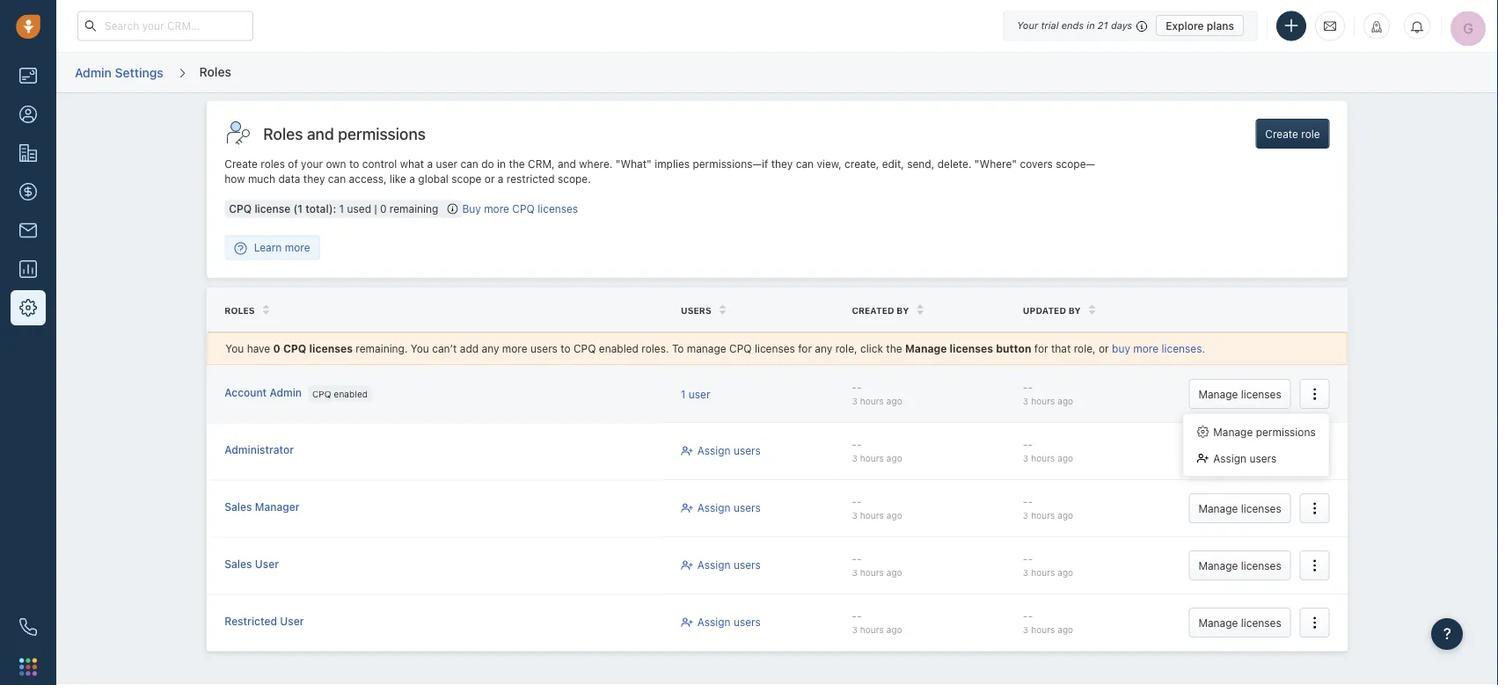 Task type: describe. For each thing, give the bounding box(es) containing it.
you have 0 cpq licenses remaining. you can't add any more users to cpq enabled roles. to manage cpq licenses for any role, click the manage licenses button for that role, or buy more licenses.
[[226, 343, 1206, 355]]

explore plans
[[1166, 19, 1235, 32]]

account admin
[[225, 387, 302, 399]]

assign users link for sales manager
[[681, 501, 761, 516]]

1 vertical spatial roles
[[263, 124, 303, 143]]

trial
[[1041, 20, 1059, 31]]

button
[[996, 343, 1032, 355]]

create for create role
[[1266, 128, 1299, 140]]

scope.
[[558, 173, 591, 185]]

updated
[[1023, 305, 1066, 315]]

own
[[326, 158, 346, 170]]

days
[[1111, 20, 1133, 31]]

manage licenses for administrator
[[1199, 445, 1282, 457]]

"what"
[[616, 158, 652, 170]]

used
[[347, 203, 371, 215]]

sales user
[[225, 558, 279, 571]]

assign for restricted user
[[698, 616, 731, 629]]

explore plans link
[[1156, 15, 1244, 36]]

more right buy on the right of the page
[[1134, 343, 1159, 355]]

restricted
[[507, 173, 555, 185]]

0 horizontal spatial permissions
[[338, 124, 426, 143]]

ends
[[1062, 20, 1084, 31]]

of
[[288, 158, 298, 170]]

what
[[400, 158, 424, 170]]

account admin link
[[225, 387, 302, 401]]

buy
[[1112, 343, 1131, 355]]

admin settings link
[[74, 59, 164, 86]]

manage licenses button for sales user
[[1189, 551, 1291, 581]]

your trial ends in 21 days
[[1017, 20, 1133, 31]]

manage
[[687, 343, 727, 355]]

how
[[225, 173, 245, 185]]

by for created by
[[897, 305, 909, 315]]

1 horizontal spatial a
[[427, 158, 433, 170]]

1 user
[[681, 388, 711, 400]]

have
[[247, 343, 270, 355]]

sales manager link
[[225, 501, 300, 515]]

manage permissions
[[1214, 426, 1316, 438]]

assign users link for administrator
[[681, 443, 761, 458]]

user for sales user
[[255, 558, 279, 571]]

cpq left roles.
[[574, 343, 596, 355]]

remaining
[[390, 203, 439, 215]]

2 any from the left
[[815, 343, 833, 355]]

scope
[[452, 173, 482, 185]]

view,
[[817, 158, 842, 170]]

manage licenses for restricted user
[[1199, 617, 1282, 629]]

1 vertical spatial user
[[689, 388, 711, 400]]

0 vertical spatial enabled
[[599, 343, 639, 355]]

2 vertical spatial roles
[[225, 305, 255, 315]]

explore
[[1166, 19, 1204, 32]]

restricted user link
[[225, 615, 304, 629]]

and inside create roles of your own to control what a user can do in the crm, and where. "what" implies permissions—if they can view, create, edit, send, delete. "where" covers scope— how much data they can access, like a global scope or a restricted scope.
[[558, 158, 576, 170]]

create role button
[[1256, 119, 1330, 149]]

created
[[852, 305, 895, 315]]

crm,
[[528, 158, 555, 170]]

cpq down 'how'
[[229, 203, 252, 215]]

like
[[390, 173, 406, 185]]

your
[[1017, 20, 1038, 31]]

users for sales user
[[734, 559, 761, 571]]

0 horizontal spatial a
[[409, 173, 415, 185]]

to
[[672, 343, 684, 355]]

restricted user
[[225, 615, 304, 628]]

create,
[[845, 158, 879, 170]]

where.
[[579, 158, 613, 170]]

cpq down restricted
[[512, 203, 535, 215]]

manage licenses button for sales manager
[[1189, 494, 1291, 523]]

to inside create roles of your own to control what a user can do in the crm, and where. "what" implies permissions—if they can view, create, edit, send, delete. "where" covers scope— how much data they can access, like a global scope or a restricted scope.
[[349, 158, 359, 170]]

manage licenses button for administrator
[[1189, 436, 1291, 466]]

delete.
[[938, 158, 972, 170]]

cpq enabled
[[312, 389, 368, 399]]

manage licenses for sales manager
[[1199, 502, 1282, 515]]

send email image
[[1324, 19, 1337, 33]]

manage for manage licenses button corresponding to restricted user
[[1199, 617, 1238, 629]]

create roles of your own to control what a user can do in the crm, and where. "what" implies permissions—if they can view, create, edit, send, delete. "where" covers scope— how much data they can access, like a global scope or a restricted scope.
[[225, 158, 1096, 185]]

more right buy
[[484, 203, 509, 215]]

role
[[1302, 128, 1321, 140]]

(1
[[293, 203, 303, 215]]

create for create roles of your own to control what a user can do in the crm, and where. "what" implies permissions—if they can view, create, edit, send, delete. "where" covers scope— how much data they can access, like a global scope or a restricted scope.
[[225, 158, 258, 170]]

user for restricted user
[[280, 615, 304, 628]]

covers
[[1020, 158, 1053, 170]]

administrator link
[[225, 444, 294, 458]]

roles.
[[642, 343, 669, 355]]

1 role, from the left
[[836, 343, 858, 355]]

data
[[278, 173, 300, 185]]

1 horizontal spatial to
[[561, 343, 571, 355]]

more right add
[[502, 343, 528, 355]]

sales for sales manager
[[225, 501, 252, 513]]

buy more licenses. link
[[1112, 343, 1206, 355]]

freshworks switcher image
[[19, 658, 37, 676]]

0 vertical spatial 1
[[339, 203, 344, 215]]

1 horizontal spatial admin
[[270, 387, 302, 399]]

assign users for sales manager
[[698, 502, 761, 514]]

global
[[418, 173, 449, 185]]

manage for manage licenses button associated with sales manager
[[1199, 502, 1238, 515]]

create role
[[1266, 128, 1321, 140]]

roles and permissions
[[263, 124, 426, 143]]

1 horizontal spatial 1
[[681, 388, 686, 400]]

users
[[681, 305, 712, 315]]

sales user link
[[225, 558, 279, 572]]

scope—
[[1056, 158, 1096, 170]]

1 vertical spatial permissions
[[1256, 426, 1316, 438]]



Task type: vqa. For each thing, say whether or not it's contained in the screenshot.
Territories inside the Territories are well-defined regions that set clear boundaries for your sales team to go and hit their targets. By creating territories, you can route leads to the right reps, eliminate duplicate sales efforts, and increase your team's efficiency. With territory hierarchy, you can also establish a relationship between your territories.
no



Task type: locate. For each thing, give the bounding box(es) containing it.
more inside learn more link
[[285, 241, 310, 254]]

you left have
[[226, 343, 244, 355]]

in right do
[[497, 158, 506, 170]]

licenses
[[538, 203, 578, 215], [309, 343, 353, 355], [755, 343, 795, 355], [950, 343, 994, 355], [1241, 388, 1282, 400], [1241, 445, 1282, 457], [1241, 502, 1282, 515], [1241, 560, 1282, 572], [1241, 617, 1282, 629]]

learn more link
[[226, 240, 319, 255]]

admin right account
[[270, 387, 302, 399]]

1 free license is available in your account image
[[447, 204, 458, 214]]

they down your
[[303, 173, 325, 185]]

0 vertical spatial create
[[1266, 128, 1299, 140]]

1 left used
[[339, 203, 344, 215]]

remaining.
[[356, 343, 408, 355]]

they left view,
[[771, 158, 793, 170]]

0 horizontal spatial role,
[[836, 343, 858, 355]]

a left restricted
[[498, 173, 504, 185]]

by right updated
[[1069, 305, 1081, 315]]

role,
[[836, 343, 858, 355], [1074, 343, 1096, 355]]

1 any from the left
[[482, 343, 499, 355]]

assign
[[698, 445, 731, 457], [1214, 452, 1247, 464], [698, 502, 731, 514], [698, 559, 731, 571], [698, 616, 731, 629]]

license
[[255, 203, 291, 215]]

1 vertical spatial create
[[225, 158, 258, 170]]

by right the "created" on the top
[[897, 305, 909, 315]]

phone image
[[19, 619, 37, 636]]

roles
[[199, 64, 231, 79], [263, 124, 303, 143], [225, 305, 255, 315]]

and up your
[[307, 124, 334, 143]]

create inside create roles of your own to control what a user can do in the crm, and where. "what" implies permissions—if they can view, create, edit, send, delete. "where" covers scope— how much data they can access, like a global scope or a restricted scope.
[[225, 158, 258, 170]]

manager
[[255, 501, 300, 513]]

1 vertical spatial and
[[558, 158, 576, 170]]

you left can't
[[411, 343, 429, 355]]

1 horizontal spatial permissions
[[1256, 426, 1316, 438]]

1 horizontal spatial you
[[411, 343, 429, 355]]

manage licenses for sales user
[[1199, 560, 1282, 572]]

1 you from the left
[[226, 343, 244, 355]]

cpq right have
[[283, 343, 306, 355]]

0 horizontal spatial user
[[255, 558, 279, 571]]

2 you from the left
[[411, 343, 429, 355]]

0 vertical spatial they
[[771, 158, 793, 170]]

or inside create roles of your own to control what a user can do in the crm, and where. "what" implies permissions—if they can view, create, edit, send, delete. "where" covers scope— how much data they can access, like a global scope or a restricted scope.
[[485, 173, 495, 185]]

the inside create roles of your own to control what a user can do in the crm, and where. "what" implies permissions—if they can view, create, edit, send, delete. "where" covers scope— how much data they can access, like a global scope or a restricted scope.
[[509, 158, 525, 170]]

updated by
[[1023, 305, 1081, 315]]

roles down search your crm... text box
[[199, 64, 231, 79]]

can up scope on the left top of the page
[[461, 158, 479, 170]]

0 horizontal spatial admin
[[75, 65, 112, 79]]

phone element
[[11, 610, 46, 645]]

create inside button
[[1266, 128, 1299, 140]]

-
[[852, 382, 857, 394], [857, 382, 862, 394], [1023, 382, 1028, 394], [1028, 382, 1033, 394], [852, 439, 857, 451], [857, 439, 862, 451], [1023, 439, 1028, 451], [1028, 439, 1033, 451], [852, 496, 857, 508], [857, 496, 862, 508], [1023, 496, 1028, 508], [1028, 496, 1033, 508], [852, 553, 857, 566], [857, 553, 862, 566], [1023, 553, 1028, 566], [1028, 553, 1033, 566], [852, 610, 857, 623], [857, 610, 862, 623], [1023, 610, 1028, 623], [1028, 610, 1033, 623]]

1 horizontal spatial and
[[558, 158, 576, 170]]

0 horizontal spatial by
[[897, 305, 909, 315]]

manage for 5th manage licenses button from the bottom
[[1199, 388, 1238, 400]]

1 horizontal spatial create
[[1266, 128, 1299, 140]]

0 vertical spatial the
[[509, 158, 525, 170]]

assign users for sales user
[[698, 559, 761, 571]]

0 vertical spatial 0
[[380, 203, 387, 215]]

that
[[1051, 343, 1071, 355]]

1 by from the left
[[897, 305, 909, 315]]

0 horizontal spatial enabled
[[334, 389, 368, 399]]

sales up restricted
[[225, 558, 252, 571]]

assign for sales manager
[[698, 502, 731, 514]]

by
[[897, 305, 909, 315], [1069, 305, 1081, 315]]

1 vertical spatial in
[[497, 158, 506, 170]]

learn
[[254, 241, 282, 254]]

3 manage licenses button from the top
[[1189, 494, 1291, 523]]

1 horizontal spatial for
[[1035, 343, 1048, 355]]

roles
[[261, 158, 285, 170]]

1 horizontal spatial they
[[771, 158, 793, 170]]

user right restricted
[[280, 615, 304, 628]]

or
[[485, 173, 495, 185], [1099, 343, 1109, 355]]

the up restricted
[[509, 158, 525, 170]]

ago
[[887, 396, 902, 406], [1058, 396, 1074, 406], [887, 453, 902, 464], [1058, 453, 1074, 464], [887, 511, 902, 521], [1058, 511, 1074, 521], [887, 568, 902, 578], [1058, 568, 1074, 578], [887, 625, 902, 635], [1058, 625, 1074, 635]]

buy
[[462, 203, 481, 215]]

0 horizontal spatial for
[[798, 343, 812, 355]]

learn more
[[254, 241, 310, 254]]

1 vertical spatial admin
[[270, 387, 302, 399]]

0 horizontal spatial 0
[[273, 343, 281, 355]]

the
[[509, 158, 525, 170], [886, 343, 902, 355]]

1 sales from the top
[[225, 501, 252, 513]]

assign for administrator
[[698, 445, 731, 457]]

1 vertical spatial sales
[[225, 558, 252, 571]]

0 vertical spatial admin
[[75, 65, 112, 79]]

0 vertical spatial and
[[307, 124, 334, 143]]

1 vertical spatial 0
[[273, 343, 281, 355]]

much
[[248, 173, 276, 185]]

can't
[[432, 343, 457, 355]]

1 horizontal spatial or
[[1099, 343, 1109, 355]]

buy more cpq licenses link
[[462, 203, 578, 215]]

what's new image
[[1371, 21, 1383, 33]]

1 horizontal spatial in
[[1087, 20, 1095, 31]]

users for administrator
[[734, 445, 761, 457]]

2 role, from the left
[[1074, 343, 1096, 355]]

create up 'how'
[[225, 158, 258, 170]]

create left role
[[1266, 128, 1299, 140]]

1 horizontal spatial can
[[461, 158, 479, 170]]

admin settings
[[75, 65, 163, 79]]

and up scope.
[[558, 158, 576, 170]]

1 assign users link from the top
[[681, 443, 761, 458]]

for left click
[[798, 343, 812, 355]]

0 vertical spatial roles
[[199, 64, 231, 79]]

access,
[[349, 173, 387, 185]]

0 horizontal spatial in
[[497, 158, 506, 170]]

user up global
[[436, 158, 458, 170]]

in left 21
[[1087, 20, 1095, 31]]

sales for sales user
[[225, 558, 252, 571]]

1 horizontal spatial user
[[689, 388, 711, 400]]

2 horizontal spatial a
[[498, 173, 504, 185]]

0 horizontal spatial 1
[[339, 203, 344, 215]]

the right click
[[886, 343, 902, 355]]

1 horizontal spatial by
[[1069, 305, 1081, 315]]

can
[[461, 158, 479, 170], [796, 158, 814, 170], [328, 173, 346, 185]]

admin left settings
[[75, 65, 112, 79]]

create
[[1266, 128, 1299, 140], [225, 158, 258, 170]]

sales left the manager
[[225, 501, 252, 513]]

manage for administrator's manage licenses button
[[1199, 445, 1238, 457]]

user
[[255, 558, 279, 571], [280, 615, 304, 628]]

user inside create roles of your own to control what a user can do in the crm, and where. "what" implies permissions—if they can view, create, edit, send, delete. "where" covers scope— how much data they can access, like a global scope or a restricted scope.
[[436, 158, 458, 170]]

manage licenses button
[[1189, 379, 1291, 409], [1189, 436, 1291, 466], [1189, 494, 1291, 523], [1189, 551, 1291, 581], [1189, 608, 1291, 638]]

0 right have
[[273, 343, 281, 355]]

manage for manage licenses button associated with sales user
[[1199, 560, 1238, 572]]

edit,
[[882, 158, 904, 170]]

by for updated by
[[1069, 305, 1081, 315]]

user down sales manager link
[[255, 558, 279, 571]]

1 vertical spatial the
[[886, 343, 902, 355]]

0 vertical spatial user
[[436, 158, 458, 170]]

role, right the that at the right of page
[[1074, 343, 1096, 355]]

click
[[861, 343, 883, 355]]

1 manage licenses button from the top
[[1189, 379, 1291, 409]]

1 down to
[[681, 388, 686, 400]]

1 manage licenses from the top
[[1199, 388, 1282, 400]]

0 vertical spatial sales
[[225, 501, 252, 513]]

0 horizontal spatial or
[[485, 173, 495, 185]]

0 horizontal spatial user
[[436, 158, 458, 170]]

0 horizontal spatial the
[[509, 158, 525, 170]]

or left buy on the right of the page
[[1099, 343, 1109, 355]]

0 horizontal spatial any
[[482, 343, 499, 355]]

1 vertical spatial to
[[561, 343, 571, 355]]

plans
[[1207, 19, 1235, 32]]

0 horizontal spatial to
[[349, 158, 359, 170]]

you
[[226, 343, 244, 355], [411, 343, 429, 355]]

sales manager
[[225, 501, 300, 513]]

1 for from the left
[[798, 343, 812, 355]]

sales
[[225, 501, 252, 513], [225, 558, 252, 571]]

users for restricted user
[[734, 616, 761, 629]]

enabled left roles.
[[599, 343, 639, 355]]

buy more cpq licenses
[[462, 203, 578, 215]]

0 horizontal spatial can
[[328, 173, 346, 185]]

restricted
[[225, 615, 277, 628]]

cpq right manage
[[729, 343, 752, 355]]

|
[[374, 203, 377, 215]]

enabled
[[599, 343, 639, 355], [334, 389, 368, 399]]

users
[[531, 343, 558, 355], [734, 445, 761, 457], [1250, 452, 1277, 464], [734, 502, 761, 514], [734, 559, 761, 571], [734, 616, 761, 629]]

3
[[852, 396, 858, 406], [1023, 396, 1029, 406], [852, 453, 858, 464], [1023, 453, 1029, 464], [852, 511, 858, 521], [1023, 511, 1029, 521], [852, 568, 858, 578], [1023, 568, 1029, 578], [852, 625, 858, 635], [1023, 625, 1029, 635]]

0 right |
[[380, 203, 387, 215]]

0 vertical spatial user
[[255, 558, 279, 571]]

2 for from the left
[[1035, 343, 1048, 355]]

user inside 'link'
[[255, 558, 279, 571]]

2 manage licenses from the top
[[1199, 445, 1282, 457]]

roles up have
[[225, 305, 255, 315]]

5 manage licenses from the top
[[1199, 617, 1282, 629]]

created by
[[852, 305, 909, 315]]

assign users link for sales user
[[681, 558, 761, 573]]

for
[[798, 343, 812, 355], [1035, 343, 1048, 355]]

role, left click
[[836, 343, 858, 355]]

Search your CRM... text field
[[77, 11, 253, 41]]

1 horizontal spatial any
[[815, 343, 833, 355]]

2 assign users link from the top
[[681, 501, 761, 516]]

4 manage licenses from the top
[[1199, 560, 1282, 572]]

to
[[349, 158, 359, 170], [561, 343, 571, 355]]

1 vertical spatial 1
[[681, 388, 686, 400]]

2 manage licenses button from the top
[[1189, 436, 1291, 466]]

1 horizontal spatial enabled
[[599, 343, 639, 355]]

in
[[1087, 20, 1095, 31], [497, 158, 506, 170]]

assign users for restricted user
[[698, 616, 761, 629]]

users for sales manager
[[734, 502, 761, 514]]

0 vertical spatial in
[[1087, 20, 1095, 31]]

cpq
[[512, 203, 535, 215], [229, 203, 252, 215], [283, 343, 306, 355], [574, 343, 596, 355], [729, 343, 752, 355], [312, 389, 331, 399]]

implies
[[655, 158, 690, 170]]

0 vertical spatial to
[[349, 158, 359, 170]]

enabled down remaining.
[[334, 389, 368, 399]]

assign users link
[[681, 443, 761, 458], [681, 501, 761, 516], [681, 558, 761, 573], [681, 615, 761, 630]]

1 vertical spatial enabled
[[334, 389, 368, 399]]

account
[[225, 387, 267, 399]]

a
[[427, 158, 433, 170], [409, 173, 415, 185], [498, 173, 504, 185]]

do
[[482, 158, 494, 170]]

0 horizontal spatial you
[[226, 343, 244, 355]]

1 horizontal spatial role,
[[1074, 343, 1096, 355]]

settings
[[115, 65, 163, 79]]

total):
[[306, 203, 336, 215]]

1 vertical spatial user
[[280, 615, 304, 628]]

1 horizontal spatial user
[[280, 615, 304, 628]]

3 assign users link from the top
[[681, 558, 761, 573]]

0 horizontal spatial and
[[307, 124, 334, 143]]

user down manage
[[689, 388, 711, 400]]

0 vertical spatial permissions
[[338, 124, 426, 143]]

21
[[1098, 20, 1108, 31]]

3 manage licenses from the top
[[1199, 502, 1282, 515]]

4 manage licenses button from the top
[[1189, 551, 1291, 581]]

send,
[[907, 158, 935, 170]]

for left the that at the right of page
[[1035, 343, 1048, 355]]

1 vertical spatial they
[[303, 173, 325, 185]]

4 assign users link from the top
[[681, 615, 761, 630]]

0 horizontal spatial they
[[303, 173, 325, 185]]

hours
[[860, 396, 884, 406], [1031, 396, 1055, 406], [860, 453, 884, 464], [1031, 453, 1055, 464], [860, 511, 884, 521], [1031, 511, 1055, 521], [860, 568, 884, 578], [1031, 568, 1055, 578], [860, 625, 884, 635], [1031, 625, 1055, 635]]

assign users for administrator
[[698, 445, 761, 457]]

control
[[362, 158, 397, 170]]

permissions—if
[[693, 158, 768, 170]]

assign users link for restricted user
[[681, 615, 761, 630]]

add
[[460, 343, 479, 355]]

manage licenses button for restricted user
[[1189, 608, 1291, 638]]

a up global
[[427, 158, 433, 170]]

sales inside 'link'
[[225, 558, 252, 571]]

admin
[[75, 65, 112, 79], [270, 387, 302, 399]]

any left click
[[815, 343, 833, 355]]

roles up of
[[263, 124, 303, 143]]

1 horizontal spatial 0
[[380, 203, 387, 215]]

permissions
[[338, 124, 426, 143], [1256, 426, 1316, 438]]

your
[[301, 158, 323, 170]]

1 vertical spatial or
[[1099, 343, 1109, 355]]

more right "learn"
[[285, 241, 310, 254]]

2 horizontal spatial can
[[796, 158, 814, 170]]

2 sales from the top
[[225, 558, 252, 571]]

user
[[436, 158, 458, 170], [689, 388, 711, 400]]

5 manage licenses button from the top
[[1189, 608, 1291, 638]]

"where"
[[975, 158, 1017, 170]]

0 vertical spatial or
[[485, 173, 495, 185]]

can down own
[[328, 173, 346, 185]]

assign for sales user
[[698, 559, 731, 571]]

or down do
[[485, 173, 495, 185]]

1 horizontal spatial the
[[886, 343, 902, 355]]

any right add
[[482, 343, 499, 355]]

in inside create roles of your own to control what a user can do in the crm, and where. "what" implies permissions—if they can view, create, edit, send, delete. "where" covers scope— how much data they can access, like a global scope or a restricted scope.
[[497, 158, 506, 170]]

can left view,
[[796, 158, 814, 170]]

cpq right account admin link
[[312, 389, 331, 399]]

2 by from the left
[[1069, 305, 1081, 315]]

cpq license (1 total): 1 used | 0 remaining
[[229, 203, 439, 215]]

administrator
[[225, 444, 294, 456]]

a right like
[[409, 173, 415, 185]]

0 horizontal spatial create
[[225, 158, 258, 170]]

licenses.
[[1162, 343, 1206, 355]]



